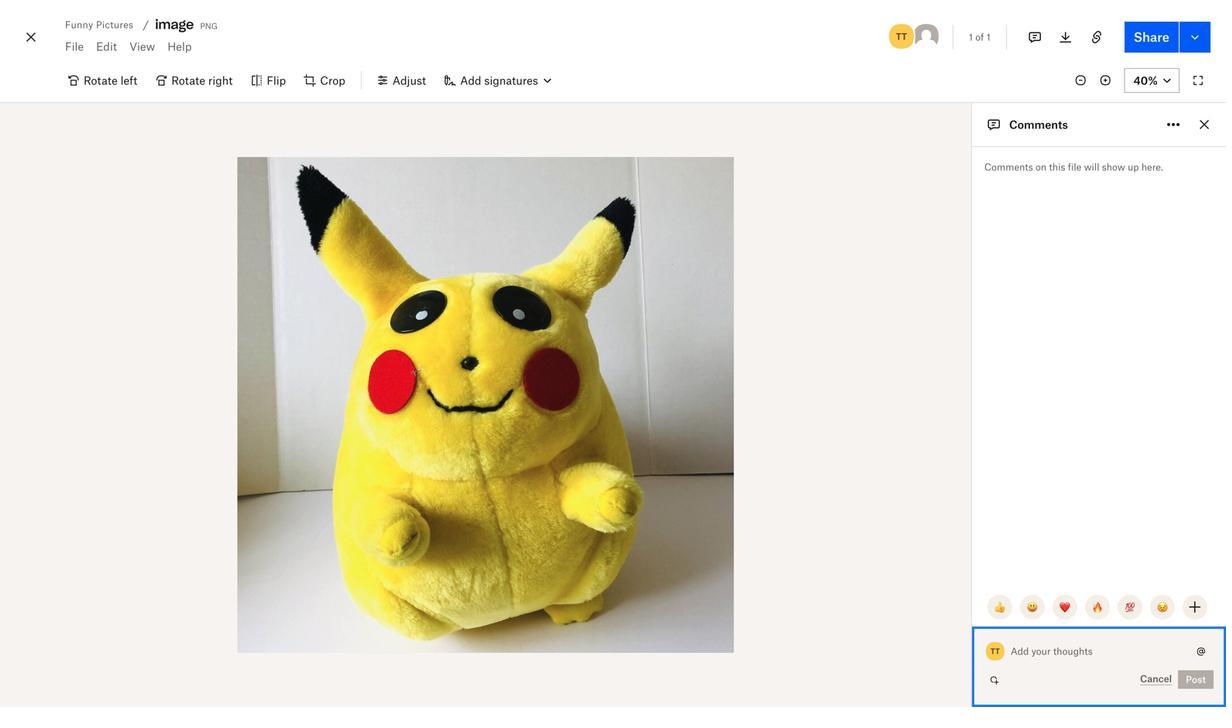 Task type: vqa. For each thing, say whether or not it's contained in the screenshot.
1st cell from the left
no



Task type: locate. For each thing, give the bounding box(es) containing it.
rotate left
[[84, 74, 137, 87]]

2 rotate from the left
[[171, 74, 205, 87]]

😣 button
[[1150, 596, 1175, 620]]

1 horizontal spatial rotate
[[171, 74, 205, 87]]

tt button
[[888, 22, 915, 50]]

1 left of
[[969, 31, 973, 43]]

1 vertical spatial comments
[[984, 161, 1033, 173]]

1
[[969, 31, 973, 43], [987, 31, 990, 43]]

😃
[[1027, 601, 1038, 615]]

💯 button
[[1118, 596, 1142, 620]]

cancel
[[1140, 674, 1172, 686]]

image
[[155, 17, 194, 33]]

adjust button
[[368, 68, 435, 93]]

add inside dropdown button
[[460, 74, 481, 87]]

share button
[[1124, 22, 1179, 53]]

rotate left left
[[84, 74, 118, 87]]

0 vertical spatial tt
[[896, 30, 907, 42]]

❤️ button
[[1053, 596, 1077, 620]]

comments up on
[[1009, 118, 1068, 131]]

0 horizontal spatial tt
[[896, 30, 907, 42]]

40% button
[[1124, 68, 1180, 93]]

0 vertical spatial comments
[[1009, 118, 1068, 131]]

close image
[[22, 25, 40, 50]]

1 vertical spatial add
[[1011, 646, 1029, 658]]

🔥
[[1092, 601, 1103, 615]]

rotate
[[84, 74, 118, 87], [171, 74, 205, 87]]

1 horizontal spatial add
[[1011, 646, 1029, 658]]

flip
[[267, 74, 286, 87]]

here.
[[1142, 161, 1163, 173]]

1 1 from the left
[[969, 31, 973, 43]]

comments for comments on this file will show up here.
[[984, 161, 1033, 173]]

add left your
[[1011, 646, 1029, 658]]

rotate left right
[[171, 74, 205, 87]]

right
[[208, 74, 233, 87]]

add for add your thoughts
[[1011, 646, 1029, 658]]

1 vertical spatial tt
[[991, 647, 1000, 657]]

comments left on
[[984, 161, 1033, 173]]

rotate right button
[[147, 68, 242, 93]]

add left the signatures
[[460, 74, 481, 87]]

tt
[[896, 30, 907, 42], [991, 647, 1000, 657]]

edit
[[96, 40, 117, 53]]

1 rotate from the left
[[84, 74, 118, 87]]

show
[[1102, 161, 1125, 173]]

crop button
[[295, 68, 355, 93]]

view
[[129, 40, 155, 53]]

1 horizontal spatial tt
[[991, 647, 1000, 657]]

rotate left button
[[59, 68, 147, 93]]

2 1 from the left
[[987, 31, 990, 43]]

Add your thoughts text field
[[1011, 640, 1192, 665]]

0 horizontal spatial add
[[460, 74, 481, 87]]

funny
[[65, 19, 93, 31]]

1 right of
[[987, 31, 990, 43]]

0 horizontal spatial 1
[[969, 31, 973, 43]]

❤️
[[1060, 601, 1070, 615]]

left
[[121, 74, 137, 87]]

this
[[1049, 161, 1065, 173]]

1 horizontal spatial 1
[[987, 31, 990, 43]]

0 vertical spatial add
[[460, 74, 481, 87]]

comments
[[1009, 118, 1068, 131], [984, 161, 1033, 173]]

add
[[460, 74, 481, 87], [1011, 646, 1029, 658]]

add for add signatures
[[460, 74, 481, 87]]

0 horizontal spatial rotate
[[84, 74, 118, 87]]

signatures
[[484, 74, 538, 87]]



Task type: describe. For each thing, give the bounding box(es) containing it.
40%
[[1134, 74, 1158, 87]]

file button
[[59, 34, 90, 59]]

😣
[[1157, 601, 1168, 615]]

🔥 button
[[1085, 596, 1110, 620]]

add your thoughts
[[1011, 646, 1093, 658]]

💯
[[1125, 601, 1135, 615]]

comments on this file will show up here.
[[984, 161, 1163, 173]]

rotate right
[[171, 74, 233, 87]]

/ image png
[[143, 17, 218, 33]]

funny pictures
[[65, 19, 133, 31]]

rotate for rotate right
[[171, 74, 205, 87]]

share
[[1134, 29, 1170, 45]]

edit button
[[90, 34, 123, 59]]

1 of 1
[[969, 31, 990, 43]]

help
[[167, 40, 192, 53]]

will
[[1084, 161, 1099, 173]]

help button
[[161, 34, 198, 59]]

cancel button
[[1140, 674, 1172, 686]]

add your thoughts image
[[1011, 644, 1180, 661]]

close right sidebar image
[[1195, 115, 1214, 134]]

png
[[200, 18, 218, 31]]

flip button
[[242, 68, 295, 93]]

rotate for rotate left
[[84, 74, 118, 87]]

thoughts
[[1053, 646, 1093, 658]]

file
[[65, 40, 84, 53]]

adjust
[[393, 74, 426, 87]]

view button
[[123, 34, 161, 59]]

of
[[975, 31, 984, 43]]

tt inside button
[[896, 30, 907, 42]]

😃 button
[[1020, 596, 1045, 620]]

up
[[1128, 161, 1139, 173]]

funny pictures button
[[59, 15, 140, 34]]

on
[[1036, 161, 1047, 173]]

crop
[[320, 74, 345, 87]]

👍
[[994, 601, 1005, 615]]

/
[[143, 18, 149, 31]]

add signatures
[[460, 74, 538, 87]]

comments for comments
[[1009, 118, 1068, 131]]

pictures
[[96, 19, 133, 31]]

add signatures button
[[435, 68, 560, 93]]

👍 button
[[988, 596, 1012, 620]]

your
[[1031, 646, 1051, 658]]

file
[[1068, 161, 1081, 173]]



